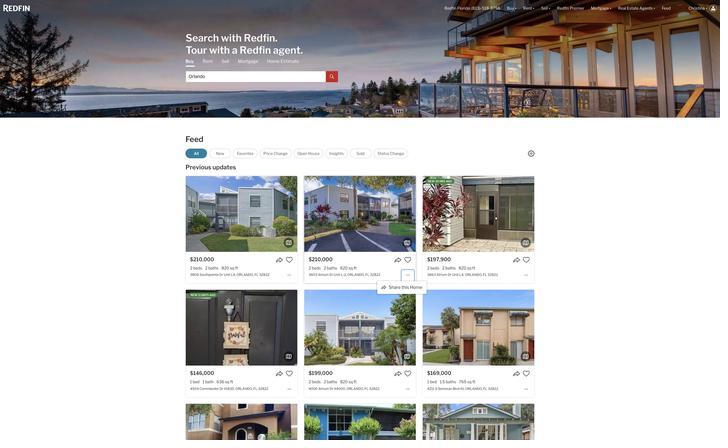 Task type: describe. For each thing, give the bounding box(es) containing it.
redfin premier button
[[554, 0, 588, 17]]

1 bed for $146,000
[[190, 380, 200, 385]]

this
[[402, 285, 409, 290]]

redfin premier
[[558, 6, 585, 11]]

real
[[619, 6, 627, 11]]

1 bath
[[203, 380, 214, 385]]

insights
[[330, 151, 344, 156]]

(813)-
[[472, 6, 482, 11]]

2 up 3603
[[309, 266, 311, 271]]

favorite button checkbox for $146,000
[[286, 371, 293, 378]]

3663 atrium dr unit l4, orlando, fl 32822
[[428, 273, 498, 277]]

3 photo of 4211 s semoran blvd #1, orlando, fl 32822 image from the left
[[535, 290, 646, 366]]

premier
[[570, 6, 585, 11]]

1.5 baths
[[440, 380, 456, 385]]

4504
[[190, 387, 199, 391]]

1 photo of 4211 s semoran blvd #1, orlando, fl 32822 image from the left
[[311, 290, 423, 366]]

3 photo of 2470 oak park way #208, orlando, fl 32822 image from the left
[[416, 404, 528, 441]]

new for $197,900
[[428, 180, 435, 183]]

2 down $197,900
[[443, 266, 445, 271]]

3 photo of 4540 commander dr #2218, orlando, fl 32822 image from the left
[[297, 404, 409, 441]]

3806 southpointe dr unit l4, orlando, fl 32822
[[190, 273, 270, 277]]

5 ▾ from the left
[[654, 6, 656, 11]]

semoran
[[438, 387, 452, 391]]

dr for 3806
[[220, 273, 223, 277]]

christina
[[689, 6, 705, 11]]

mortgage for mortgage
[[238, 59, 259, 64]]

buy ▾ button
[[507, 0, 517, 17]]

search
[[186, 32, 219, 44]]

2 baths for 3603
[[324, 266, 337, 271]]

updates
[[213, 164, 236, 171]]

2 beds for 3663
[[428, 266, 440, 271]]

atrium for $199,000
[[319, 387, 329, 391]]

share this home dialog
[[378, 282, 427, 294]]

status
[[378, 151, 390, 156]]

feed inside button
[[662, 6, 671, 11]]

rent ▾
[[524, 6, 535, 11]]

$210,000 for southpointe
[[190, 257, 214, 263]]

agents
[[640, 6, 653, 11]]

Sold radio
[[350, 149, 372, 158]]

a
[[232, 44, 238, 56]]

submit search image
[[330, 75, 334, 79]]

ft for 4000 atrium dr #4000, orlando, fl 32822
[[354, 380, 357, 385]]

sell ▾
[[542, 6, 551, 11]]

mortgage ▾ button
[[588, 0, 615, 17]]

dr for 4504
[[220, 387, 223, 391]]

christina ▾
[[689, 6, 708, 11]]

sold
[[357, 151, 365, 156]]

share
[[389, 285, 401, 290]]

florida:
[[458, 6, 471, 11]]

820 for 3806
[[222, 266, 229, 271]]

mortgage ▾
[[592, 6, 612, 11]]

New radio
[[209, 149, 231, 158]]

agent.
[[273, 44, 303, 56]]

rent ▾ button
[[520, 0, 538, 17]]

2 photo of 3806 southpointe dr unit l4, orlando, fl 32822 image from the left
[[186, 176, 297, 252]]

sell ▾ button
[[542, 0, 551, 17]]

2 photo of 1836 oleander st, baton rouge, la 70802 image from the left
[[423, 404, 535, 441]]

$199,000
[[309, 371, 333, 377]]

house
[[308, 151, 320, 156]]

2 down $199,000
[[324, 380, 326, 385]]

ft for 3663 atrium dr unit l4, orlando, fl 32822
[[473, 266, 476, 271]]

4211 s semoran blvd #1, orlando, fl 32822
[[428, 387, 499, 391]]

rent link
[[203, 58, 213, 64]]

ago for $197,900
[[446, 180, 452, 183]]

home inside "dialog"
[[410, 285, 423, 290]]

2 up 3806
[[190, 266, 193, 271]]

Favorites radio
[[233, 149, 258, 158]]

favorite button image for $169,000
[[523, 371, 530, 378]]

rent for rent
[[203, 59, 213, 64]]

1 bed for $169,000
[[428, 380, 437, 385]]

tour
[[186, 44, 207, 56]]

#1835,
[[224, 387, 235, 391]]

Insights radio
[[326, 149, 348, 158]]

765 sq ft
[[459, 380, 476, 385]]

820 sq ft for 3603
[[340, 266, 357, 271]]

3806
[[190, 273, 199, 277]]

dr for 4000
[[330, 387, 334, 391]]

unit for 3663
[[453, 273, 459, 277]]

mortgage ▾ button
[[592, 0, 612, 17]]

$197,900
[[428, 257, 451, 263]]

baths for 4211
[[446, 380, 456, 385]]

mortgage link
[[238, 58, 259, 64]]

estate
[[627, 6, 639, 11]]

l4, for $197,900
[[460, 273, 465, 277]]

2 photo of 4504 commander dr #1835, orlando, fl 32822 image from the left
[[186, 290, 297, 366]]

35
[[436, 180, 439, 183]]

sq for 4000 atrium dr #4000, orlando, fl 32822
[[349, 380, 353, 385]]

11
[[198, 294, 201, 297]]

new 11 days ago
[[191, 294, 216, 297]]

redfin for redfin premier
[[558, 6, 569, 11]]

new
[[216, 151, 224, 156]]

redfin inside search with redfin. tour with a redfin agent.
[[240, 44, 271, 56]]

bath
[[205, 380, 214, 385]]

southpointe
[[200, 273, 219, 277]]

4211
[[428, 387, 435, 391]]

2,
[[344, 273, 347, 277]]

sq for 4211 s semoran blvd #1, orlando, fl 32822
[[468, 380, 472, 385]]

buy ▾ button
[[504, 0, 520, 17]]

baths for 3663
[[446, 266, 456, 271]]

820 sq ft for 4000
[[340, 380, 357, 385]]

3663
[[428, 273, 436, 277]]

sell link
[[222, 58, 229, 64]]

bed for $169,000
[[430, 380, 437, 385]]

l4, for $210,000
[[231, 273, 236, 277]]

1 photo of 4000 atrium dr #4000, orlando, fl 32822 image from the left
[[193, 290, 304, 366]]

beds for 3806
[[193, 266, 202, 271]]

dr for 3603
[[330, 273, 333, 277]]

favorite button image for $197,900
[[523, 257, 530, 264]]

price
[[264, 151, 273, 156]]

atrium for $210,000
[[318, 273, 329, 277]]

#4000,
[[334, 387, 346, 391]]

home inside "link"
[[267, 59, 280, 64]]

1 vertical spatial feed
[[186, 135, 204, 144]]

sq for 3663 atrium dr unit l4, orlando, fl 32822
[[467, 266, 472, 271]]

real estate agents ▾ button
[[615, 0, 659, 17]]

3603
[[309, 273, 318, 277]]

beds for 3663
[[431, 266, 440, 271]]

▾ for buy ▾
[[515, 6, 517, 11]]

636 sq ft
[[217, 380, 233, 385]]

status change
[[378, 151, 404, 156]]

Open House radio
[[294, 149, 324, 158]]

open
[[298, 151, 307, 156]]

▾ for mortgage ▾
[[610, 6, 612, 11]]

favorite button checkbox for 3603 atrium dr unit l-2, orlando, fl 32822
[[405, 257, 412, 264]]

redfin florida: (813)-518-8756
[[445, 6, 501, 11]]

real estate agents ▾
[[619, 6, 656, 11]]

l-
[[341, 273, 344, 277]]

2 photo of 3663 atrium dr unit l4, orlando, fl 32822 image from the left
[[423, 176, 535, 252]]

baths for 3806
[[208, 266, 219, 271]]

4504 commander dr #1835, orlando, fl 32822
[[190, 387, 269, 391]]

buy link
[[186, 58, 194, 67]]

2 baths for 4000
[[324, 380, 337, 385]]

1 photo of 3806 southpointe dr unit l4, orlando, fl 32822 image from the left
[[74, 176, 186, 252]]

estimate
[[281, 59, 299, 64]]

1 photo of 1836 oleander st, baton rouge, la 70802 image from the left
[[311, 404, 423, 441]]

previous updates
[[186, 164, 236, 171]]

home estimate
[[267, 59, 299, 64]]

favorite button image for $199,000
[[405, 371, 412, 378]]

commander
[[200, 387, 219, 391]]

favorite button checkbox for $197,900
[[523, 257, 530, 264]]

days
[[202, 294, 209, 297]]

dr for 3663
[[448, 273, 452, 277]]

1 photo of 4540 commander dr #2218, orlando, fl 32822 image from the left
[[74, 404, 186, 441]]

change for status change
[[390, 151, 404, 156]]

1 photo of 3663 atrium dr unit l4, orlando, fl 32822 image from the left
[[311, 176, 423, 252]]



Task type: vqa. For each thing, say whether or not it's contained in the screenshot.
2+
no



Task type: locate. For each thing, give the bounding box(es) containing it.
3603 atrium dr unit l-2, orlando, fl 32822
[[309, 273, 381, 277]]

3 ▾ from the left
[[549, 6, 551, 11]]

1 photo of 3603 atrium dr unit l-2, orlando, fl 32822 image from the left
[[193, 176, 304, 252]]

0 horizontal spatial rent
[[203, 59, 213, 64]]

636
[[217, 380, 224, 385]]

▾
[[515, 6, 517, 11], [533, 6, 535, 11], [549, 6, 551, 11], [610, 6, 612, 11], [654, 6, 656, 11], [706, 6, 708, 11]]

share this home button
[[382, 285, 423, 290]]

sq for 4504 commander dr #1835, orlando, fl 32822
[[225, 380, 229, 385]]

3 unit from the left
[[453, 273, 459, 277]]

ft up 3603 atrium dr unit l-2, orlando, fl 32822
[[354, 266, 357, 271]]

feed up all
[[186, 135, 204, 144]]

ft up 4000 atrium dr #4000, orlando, fl 32822
[[354, 380, 357, 385]]

1 bed up 4504 at the left
[[190, 380, 200, 385]]

ft for 3806 southpointe dr unit l4, orlando, fl 32822
[[235, 266, 238, 271]]

favorite button image
[[405, 257, 412, 264], [523, 257, 530, 264], [286, 371, 293, 378], [523, 371, 530, 378]]

2
[[190, 266, 193, 271], [205, 266, 208, 271], [309, 266, 311, 271], [324, 266, 326, 271], [428, 266, 430, 271], [443, 266, 445, 271], [309, 380, 311, 385], [324, 380, 326, 385]]

1 vertical spatial rent
[[203, 59, 213, 64]]

820 up 3603 atrium dr unit l-2, orlando, fl 32822
[[340, 266, 348, 271]]

beds up 3603
[[312, 266, 321, 271]]

1 vertical spatial ago
[[210, 294, 216, 297]]

2 photo of 4540 commander dr #2218, orlando, fl 32822 image from the left
[[186, 404, 297, 441]]

1 horizontal spatial new
[[428, 180, 435, 183]]

favorite button image for $210,000
[[286, 257, 293, 264]]

0 horizontal spatial l4,
[[231, 273, 236, 277]]

buy right 8756
[[507, 6, 514, 11]]

820 up 4000 atrium dr #4000, orlando, fl 32822
[[340, 380, 348, 385]]

820 for 4000
[[340, 380, 348, 385]]

photo of 2470 oak park way #208, orlando, fl 32822 image
[[193, 404, 304, 441], [304, 404, 416, 441], [416, 404, 528, 441]]

▾ for christina ▾
[[706, 6, 708, 11]]

search with redfin. tour with a redfin agent.
[[186, 32, 303, 56]]

share this home
[[389, 285, 423, 290]]

feed
[[662, 6, 671, 11], [186, 135, 204, 144]]

feed right "agents"
[[662, 6, 671, 11]]

baths up 3603 atrium dr unit l-2, orlando, fl 32822
[[327, 266, 337, 271]]

0 horizontal spatial change
[[274, 151, 288, 156]]

1 vertical spatial home
[[410, 285, 423, 290]]

unit left 'l-'
[[334, 273, 340, 277]]

3 photo of 3663 atrium dr unit l4, orlando, fl 32822 image from the left
[[535, 176, 646, 252]]

2 $210,000 from the left
[[309, 257, 333, 263]]

new left 11
[[191, 294, 198, 297]]

1 bed
[[190, 380, 200, 385], [428, 380, 437, 385]]

buy inside dropdown button
[[507, 6, 514, 11]]

1 horizontal spatial rent
[[524, 6, 532, 11]]

price change
[[264, 151, 288, 156]]

0 vertical spatial feed
[[662, 6, 671, 11]]

dr down 636 in the left bottom of the page
[[220, 387, 223, 391]]

photo of 4540 commander dr #2218, orlando, fl 32822 image
[[74, 404, 186, 441], [186, 404, 297, 441], [297, 404, 409, 441]]

2 up 4000
[[309, 380, 311, 385]]

favorite button checkbox for $169,000
[[523, 371, 530, 378]]

2 baths up #4000,
[[324, 380, 337, 385]]

dr left 'l-'
[[330, 273, 333, 277]]

820 for 3603
[[340, 266, 348, 271]]

518-
[[482, 6, 491, 11]]

new for $146,000
[[191, 294, 198, 297]]

favorite button checkbox
[[286, 257, 293, 264], [405, 257, 412, 264]]

dr
[[220, 273, 223, 277], [330, 273, 333, 277], [448, 273, 452, 277], [220, 387, 223, 391], [330, 387, 334, 391]]

820 for 3663
[[459, 266, 467, 271]]

redfin
[[445, 6, 457, 11], [558, 6, 569, 11], [240, 44, 271, 56]]

1 up 4504 at the left
[[190, 380, 192, 385]]

sell for sell
[[222, 59, 229, 64]]

open house
[[298, 151, 320, 156]]

1 vertical spatial buy
[[186, 59, 194, 64]]

s
[[436, 387, 438, 391]]

820 sq ft up 3663 atrium dr unit l4, orlando, fl 32822
[[459, 266, 476, 271]]

redfin inside button
[[558, 6, 569, 11]]

ft for 3603 atrium dr unit l-2, orlando, fl 32822
[[354, 266, 357, 271]]

820 sq ft up 2,
[[340, 266, 357, 271]]

option group
[[186, 149, 408, 158]]

unit right 3663
[[453, 273, 459, 277]]

baths for 4000
[[327, 380, 337, 385]]

1 for $146,000
[[190, 380, 192, 385]]

sq
[[230, 266, 234, 271], [349, 266, 353, 271], [467, 266, 472, 271], [225, 380, 229, 385], [349, 380, 353, 385], [468, 380, 472, 385]]

2 baths for 3806
[[205, 266, 219, 271]]

820 sq ft for 3806
[[222, 266, 238, 271]]

0 vertical spatial favorite button image
[[286, 257, 293, 264]]

beds
[[193, 266, 202, 271], [312, 266, 321, 271], [431, 266, 440, 271], [312, 380, 321, 385]]

820 up 3806 southpointe dr unit l4, orlando, fl 32822
[[222, 266, 229, 271]]

atrium right 4000
[[319, 387, 329, 391]]

1 horizontal spatial redfin
[[445, 6, 457, 11]]

rent
[[524, 6, 532, 11], [203, 59, 213, 64]]

sell ▾ button
[[538, 0, 554, 17]]

8756
[[491, 6, 501, 11]]

0 vertical spatial new
[[428, 180, 435, 183]]

photo of 3806 southpointe dr unit l4, orlando, fl 32822 image
[[74, 176, 186, 252], [186, 176, 297, 252], [297, 176, 409, 252]]

blvd
[[453, 387, 460, 391]]

hrs
[[440, 180, 446, 183]]

home left estimate at the top of page
[[267, 59, 280, 64]]

dr right 3663
[[448, 273, 452, 277]]

ago for $146,000
[[210, 294, 216, 297]]

fl
[[255, 273, 259, 277], [366, 273, 370, 277], [483, 273, 487, 277], [254, 387, 258, 391], [365, 387, 369, 391], [484, 387, 488, 391]]

unit
[[224, 273, 230, 277], [334, 273, 340, 277], [453, 273, 459, 277]]

2 photo of 3603 atrium dr unit l-2, orlando, fl 32822 image from the left
[[304, 176, 416, 252]]

6 ▾ from the left
[[706, 6, 708, 11]]

1 horizontal spatial ago
[[446, 180, 452, 183]]

1 horizontal spatial home
[[410, 285, 423, 290]]

home right this
[[410, 285, 423, 290]]

▾ left real
[[610, 6, 612, 11]]

3 photo of 4000 atrium dr #4000, orlando, fl 32822 image from the left
[[416, 290, 528, 366]]

0 vertical spatial ago
[[446, 180, 452, 183]]

1 horizontal spatial $210,000
[[309, 257, 333, 263]]

1 horizontal spatial favorite button checkbox
[[405, 257, 412, 264]]

2 beds for 4000
[[309, 380, 321, 385]]

bed up 4211
[[430, 380, 437, 385]]

baths up 3663 atrium dr unit l4, orlando, fl 32822
[[446, 266, 456, 271]]

1 ▾ from the left
[[515, 6, 517, 11]]

new 35 hrs ago
[[428, 180, 452, 183]]

0 horizontal spatial buy
[[186, 59, 194, 64]]

1 bed up 4211
[[428, 380, 437, 385]]

0 vertical spatial rent
[[524, 6, 532, 11]]

2 1 from the left
[[203, 380, 205, 385]]

atrium right 3663
[[437, 273, 448, 277]]

ft up 3663 atrium dr unit l4, orlando, fl 32822
[[473, 266, 476, 271]]

1 horizontal spatial bed
[[430, 380, 437, 385]]

sq up 3663 atrium dr unit l4, orlando, fl 32822
[[467, 266, 472, 271]]

mortgage
[[592, 6, 609, 11], [238, 59, 259, 64]]

ago right the days
[[210, 294, 216, 297]]

2 up 3663
[[428, 266, 430, 271]]

change right status
[[390, 151, 404, 156]]

ft for 4211 s semoran blvd #1, orlando, fl 32822
[[473, 380, 476, 385]]

sell inside dropdown button
[[542, 6, 548, 11]]

1 vertical spatial favorite button image
[[405, 371, 412, 378]]

820
[[222, 266, 229, 271], [340, 266, 348, 271], [459, 266, 467, 271], [340, 380, 348, 385]]

3 photo of 1836 oleander st, baton rouge, la 70802 image from the left
[[535, 404, 646, 441]]

sell right rent ▾
[[542, 6, 548, 11]]

1 horizontal spatial sell
[[542, 6, 548, 11]]

1 up 4211
[[428, 380, 429, 385]]

820 sq ft for 3663
[[459, 266, 476, 271]]

2 up southpointe
[[205, 266, 208, 271]]

1 photo of 4504 commander dr #1835, orlando, fl 32822 image from the left
[[74, 290, 186, 366]]

0 horizontal spatial favorite button checkbox
[[286, 257, 293, 264]]

sq right 765
[[468, 380, 472, 385]]

new left 35
[[428, 180, 435, 183]]

1 horizontal spatial l4,
[[460, 273, 465, 277]]

2 beds up 3806
[[190, 266, 202, 271]]

1 vertical spatial mortgage
[[238, 59, 259, 64]]

Status Change radio
[[374, 149, 408, 158]]

0 horizontal spatial redfin
[[240, 44, 271, 56]]

option group containing all
[[186, 149, 408, 158]]

0 horizontal spatial ago
[[210, 294, 216, 297]]

2 photo of 4211 s semoran blvd #1, orlando, fl 32822 image from the left
[[423, 290, 535, 366]]

2 favorite button checkbox from the left
[[405, 257, 412, 264]]

with
[[221, 32, 242, 44], [209, 44, 230, 56]]

bed
[[193, 380, 200, 385], [430, 380, 437, 385]]

1 1 bed from the left
[[190, 380, 200, 385]]

unit for 3806
[[224, 273, 230, 277]]

mortgage up city, address, school, agent, zip search box
[[238, 59, 259, 64]]

0 horizontal spatial sell
[[222, 59, 229, 64]]

1.5
[[440, 380, 445, 385]]

buy for buy ▾
[[507, 6, 514, 11]]

real estate agents ▾ link
[[619, 0, 656, 17]]

baths for 3603
[[327, 266, 337, 271]]

2 up 3603 atrium dr unit l-2, orlando, fl 32822
[[324, 266, 326, 271]]

previous
[[186, 164, 211, 171]]

ft right 765
[[473, 380, 476, 385]]

photo of 4000 atrium dr #4000, orlando, fl 32822 image
[[193, 290, 304, 366], [304, 290, 416, 366], [416, 290, 528, 366]]

baths right 1.5
[[446, 380, 456, 385]]

buy down tour in the left top of the page
[[186, 59, 194, 64]]

ago
[[446, 180, 452, 183], [210, 294, 216, 297]]

favorites
[[237, 151, 254, 156]]

820 sq ft up 4000 atrium dr #4000, orlando, fl 32822
[[340, 380, 357, 385]]

2 beds for 3806
[[190, 266, 202, 271]]

all
[[194, 151, 199, 156]]

redfin for redfin florida: (813)-518-8756
[[445, 6, 457, 11]]

baths
[[208, 266, 219, 271], [327, 266, 337, 271], [446, 266, 456, 271], [327, 380, 337, 385], [446, 380, 456, 385]]

0 horizontal spatial 1 bed
[[190, 380, 200, 385]]

unit for 3603
[[334, 273, 340, 277]]

favorite button checkbox for 3806 southpointe dr unit l4, orlando, fl 32822
[[286, 257, 293, 264]]

sq up 3806 southpointe dr unit l4, orlando, fl 32822
[[230, 266, 234, 271]]

feed button
[[659, 0, 686, 17]]

l4,
[[231, 273, 236, 277], [460, 273, 465, 277]]

3 photo of 4504 commander dr #1835, orlando, fl 32822 image from the left
[[297, 290, 409, 366]]

$169,000
[[428, 371, 452, 377]]

2 beds for 3603
[[309, 266, 321, 271]]

bed for $146,000
[[193, 380, 200, 385]]

sell right rent link on the left of page
[[222, 59, 229, 64]]

2 ▾ from the left
[[533, 6, 535, 11]]

2 1 bed from the left
[[428, 380, 437, 385]]

0 vertical spatial sell
[[542, 6, 548, 11]]

ft for 4504 commander dr #1835, orlando, fl 32822
[[230, 380, 233, 385]]

photo of 4211 s semoran blvd #1, orlando, fl 32822 image
[[311, 290, 423, 366], [423, 290, 535, 366], [535, 290, 646, 366]]

ago right hrs
[[446, 180, 452, 183]]

2 photo of 2470 oak park way #208, orlando, fl 32822 image from the left
[[304, 404, 416, 441]]

0 horizontal spatial home
[[267, 59, 280, 64]]

1 vertical spatial new
[[191, 294, 198, 297]]

1 bed from the left
[[193, 380, 200, 385]]

1 vertical spatial sell
[[222, 59, 229, 64]]

favorite button image
[[286, 257, 293, 264], [405, 371, 412, 378]]

1 horizontal spatial 1
[[203, 380, 205, 385]]

dr right southpointe
[[220, 273, 223, 277]]

1 horizontal spatial change
[[390, 151, 404, 156]]

0 horizontal spatial bed
[[193, 380, 200, 385]]

32822
[[259, 273, 270, 277], [370, 273, 381, 277], [488, 273, 498, 277], [258, 387, 269, 391], [369, 387, 380, 391], [488, 387, 499, 391]]

new
[[428, 180, 435, 183], [191, 294, 198, 297]]

0 horizontal spatial unit
[[224, 273, 230, 277]]

photo of 3603 atrium dr unit l-2, orlando, fl 32822 image
[[193, 176, 304, 252], [304, 176, 416, 252], [416, 176, 528, 252]]

2 photo of 4000 atrium dr #4000, orlando, fl 32822 image from the left
[[304, 290, 416, 366]]

ft up #1835,
[[230, 380, 233, 385]]

1 horizontal spatial unit
[[334, 273, 340, 277]]

1 horizontal spatial buy
[[507, 6, 514, 11]]

820 sq ft
[[222, 266, 238, 271], [340, 266, 357, 271], [459, 266, 476, 271], [340, 380, 357, 385]]

City, Address, School, Agent, ZIP search field
[[186, 71, 326, 82]]

sq right 636 in the left bottom of the page
[[225, 380, 229, 385]]

atrium
[[318, 273, 329, 277], [437, 273, 448, 277], [319, 387, 329, 391]]

mortgage for mortgage ▾
[[592, 6, 609, 11]]

tab list containing buy
[[186, 58, 338, 82]]

2 horizontal spatial redfin
[[558, 6, 569, 11]]

Price Change radio
[[260, 149, 292, 158]]

redfin up mortgage link
[[240, 44, 271, 56]]

▾ for rent ▾
[[533, 6, 535, 11]]

▾ left sell ▾
[[533, 6, 535, 11]]

photo of 4504 commander dr #1835, orlando, fl 32822 image
[[74, 290, 186, 366], [186, 290, 297, 366], [297, 290, 409, 366]]

765
[[459, 380, 467, 385]]

sq up 3603 atrium dr unit l-2, orlando, fl 32822
[[349, 266, 353, 271]]

buy ▾
[[507, 6, 517, 11]]

▾ left rent ▾
[[515, 6, 517, 11]]

beds for 4000
[[312, 380, 321, 385]]

4000 atrium dr #4000, orlando, fl 32822
[[309, 387, 380, 391]]

3 1 from the left
[[428, 380, 429, 385]]

1 left bath
[[203, 380, 205, 385]]

redfin.
[[244, 32, 278, 44]]

rent inside dropdown button
[[524, 6, 532, 11]]

2 baths up southpointe
[[205, 266, 219, 271]]

beds up 3806
[[193, 266, 202, 271]]

1 unit from the left
[[224, 273, 230, 277]]

favorite button image for $210,000
[[405, 257, 412, 264]]

2 horizontal spatial 1
[[428, 380, 429, 385]]

0 horizontal spatial favorite button image
[[286, 257, 293, 264]]

2 beds up 3603
[[309, 266, 321, 271]]

▾ right christina
[[706, 6, 708, 11]]

2 baths for 3663
[[443, 266, 456, 271]]

change for price change
[[274, 151, 288, 156]]

1 l4, from the left
[[231, 273, 236, 277]]

$210,000 for atrium
[[309, 257, 333, 263]]

0 vertical spatial home
[[267, 59, 280, 64]]

4 ▾ from the left
[[610, 6, 612, 11]]

0 horizontal spatial feed
[[186, 135, 204, 144]]

rent for rent ▾
[[524, 6, 532, 11]]

home estimate link
[[267, 58, 299, 64]]

0 horizontal spatial new
[[191, 294, 198, 297]]

2 horizontal spatial unit
[[453, 273, 459, 277]]

3 photo of 3603 atrium dr unit l-2, orlando, fl 32822 image from the left
[[416, 176, 528, 252]]

$146,000
[[190, 371, 214, 377]]

2 change from the left
[[390, 151, 404, 156]]

buy for buy
[[186, 59, 194, 64]]

2 baths down $197,900
[[443, 266, 456, 271]]

3 photo of 3806 southpointe dr unit l4, orlando, fl 32822 image from the left
[[297, 176, 409, 252]]

mortgage left real
[[592, 6, 609, 11]]

ft up 3806 southpointe dr unit l4, orlando, fl 32822
[[235, 266, 238, 271]]

2 baths
[[205, 266, 219, 271], [324, 266, 337, 271], [443, 266, 456, 271], [324, 380, 337, 385]]

beds for 3603
[[312, 266, 321, 271]]

rent ▾ button
[[524, 0, 535, 17]]

0 vertical spatial mortgage
[[592, 6, 609, 11]]

atrium right 3603
[[318, 273, 329, 277]]

▾ right rent ▾
[[549, 6, 551, 11]]

sell for sell ▾
[[542, 6, 548, 11]]

beds up 3663
[[431, 266, 440, 271]]

▾ right "agents"
[[654, 6, 656, 11]]

favorite button checkbox for $199,000
[[405, 371, 412, 378]]

1 1 from the left
[[190, 380, 192, 385]]

favorite button checkbox
[[523, 257, 530, 264], [286, 371, 293, 378], [405, 371, 412, 378], [523, 371, 530, 378]]

1 for $169,000
[[428, 380, 429, 385]]

rent down tour in the left top of the page
[[203, 59, 213, 64]]

change right price
[[274, 151, 288, 156]]

1 $210,000 from the left
[[190, 257, 214, 263]]

0 vertical spatial buy
[[507, 6, 514, 11]]

photo of 1836 oleander st, baton rouge, la 70802 image
[[311, 404, 423, 441], [423, 404, 535, 441], [535, 404, 646, 441]]

0 horizontal spatial mortgage
[[238, 59, 259, 64]]

2 beds up 4000
[[309, 380, 321, 385]]

1 change from the left
[[274, 151, 288, 156]]

favorite button image for $146,000
[[286, 371, 293, 378]]

#1,
[[461, 387, 465, 391]]

1 horizontal spatial feed
[[662, 6, 671, 11]]

0 horizontal spatial $210,000
[[190, 257, 214, 263]]

baths up #4000,
[[327, 380, 337, 385]]

2 beds up 3663
[[428, 266, 440, 271]]

sq for 3603 atrium dr unit l-2, orlando, fl 32822
[[349, 266, 353, 271]]

sq for 3806 southpointe dr unit l4, orlando, fl 32822
[[230, 266, 234, 271]]

home
[[267, 59, 280, 64], [410, 285, 423, 290]]

2 baths up 3603 atrium dr unit l-2, orlando, fl 32822
[[324, 266, 337, 271]]

sq up 4000 atrium dr #4000, orlando, fl 32822
[[349, 380, 353, 385]]

dr left #4000,
[[330, 387, 334, 391]]

0 horizontal spatial 1
[[190, 380, 192, 385]]

1 favorite button checkbox from the left
[[286, 257, 293, 264]]

2 bed from the left
[[430, 380, 437, 385]]

2 unit from the left
[[334, 273, 340, 277]]

rent right "buy ▾" on the right of page
[[524, 6, 532, 11]]

tab list
[[186, 58, 338, 82]]

2 l4, from the left
[[460, 273, 465, 277]]

$210,000 up southpointe
[[190, 257, 214, 263]]

bed up 4504 at the left
[[193, 380, 200, 385]]

atrium for $197,900
[[437, 273, 448, 277]]

redfin left premier
[[558, 6, 569, 11]]

1 horizontal spatial mortgage
[[592, 6, 609, 11]]

beds up 4000
[[312, 380, 321, 385]]

▾ for sell ▾
[[549, 6, 551, 11]]

1 photo of 2470 oak park way #208, orlando, fl 32822 image from the left
[[193, 404, 304, 441]]

unit right southpointe
[[224, 273, 230, 277]]

baths up southpointe
[[208, 266, 219, 271]]

820 sq ft up 3806 southpointe dr unit l4, orlando, fl 32822
[[222, 266, 238, 271]]

1 horizontal spatial 1 bed
[[428, 380, 437, 385]]

All radio
[[186, 149, 207, 158]]

redfin left 'florida:'
[[445, 6, 457, 11]]

4000
[[309, 387, 318, 391]]

820 up 3663 atrium dr unit l4, orlando, fl 32822
[[459, 266, 467, 271]]

1 horizontal spatial favorite button image
[[405, 371, 412, 378]]

mortgage inside dropdown button
[[592, 6, 609, 11]]

$210,000 up 3603
[[309, 257, 333, 263]]

photo of 3663 atrium dr unit l4, orlando, fl 32822 image
[[311, 176, 423, 252], [423, 176, 535, 252], [535, 176, 646, 252]]



